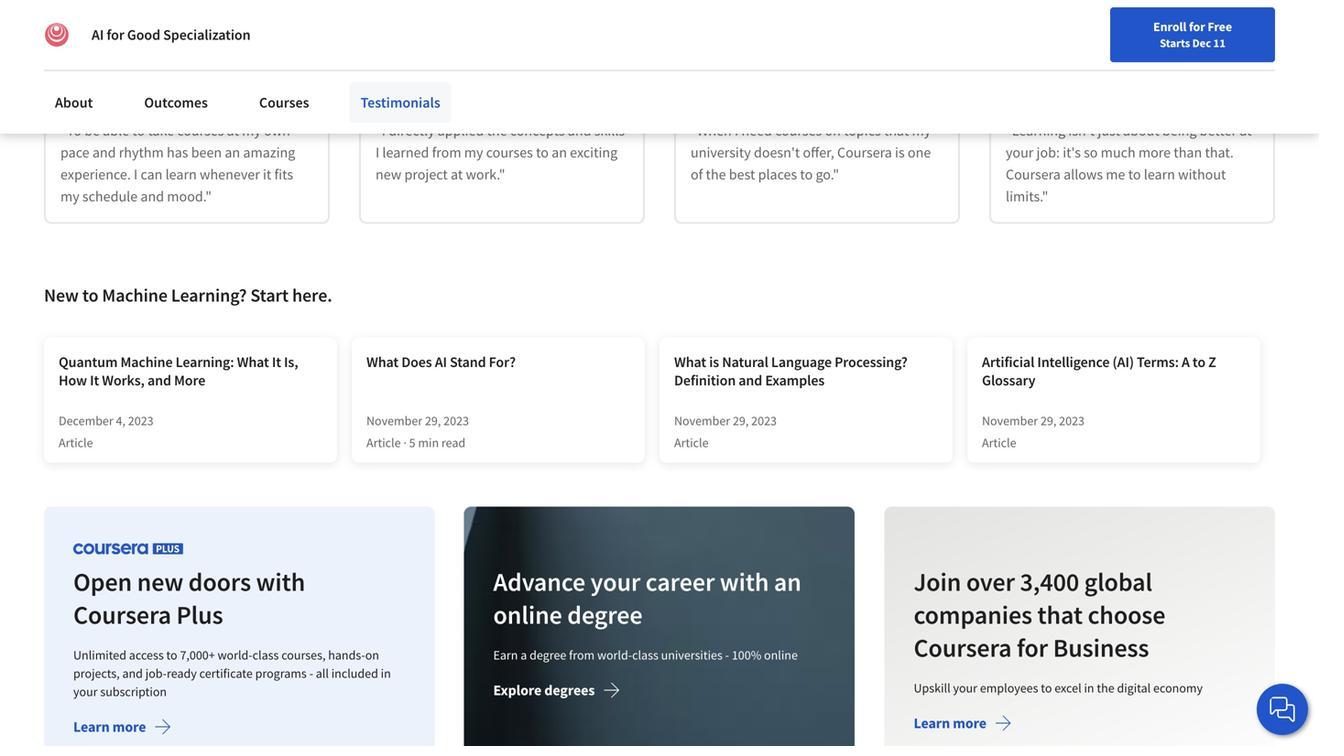Task type: locate. For each thing, give the bounding box(es) containing it.
0 horizontal spatial world-
[[218, 647, 253, 664]]

29, inside november 29, 2023 article · 5 min read
[[425, 413, 441, 429]]

in right included
[[381, 665, 391, 682]]

starts
[[1160, 36, 1190, 50]]

new down learned
[[376, 165, 401, 184]]

and inside 'unlimited access to 7,000+ world-class courses, hands-on projects, and job-ready certificate programs - all included in your subscription'
[[122, 665, 143, 682]]

i
[[735, 121, 738, 140], [376, 143, 379, 162], [134, 165, 138, 184]]

world-
[[218, 647, 253, 664], [597, 647, 632, 664]]

0 vertical spatial degree
[[567, 599, 643, 631]]

2 since from the left
[[499, 85, 530, 103]]

since inside felipe m. learner since 2018
[[184, 85, 215, 103]]

2 29, from the left
[[733, 413, 749, 429]]

learning:
[[176, 353, 234, 371]]

the inside the ""when i need courses on topics that my university doesn't offer, coursera is one of the best places to go.""
[[706, 165, 726, 184]]

2023 inside december 4, 2023 article
[[128, 413, 154, 429]]

1 vertical spatial that
[[1037, 599, 1083, 631]]

0 vertical spatial ai
[[92, 26, 104, 44]]

coursera down open
[[73, 599, 171, 631]]

29, for intelligence
[[1041, 413, 1056, 429]]

the left digital
[[1097, 680, 1114, 697]]

0 horizontal spatial the
[[487, 121, 507, 140]]

0 horizontal spatial degree
[[530, 647, 567, 664]]

to down concepts at the top left
[[536, 143, 549, 162]]

directly
[[389, 121, 435, 140]]

2 article from the left
[[366, 435, 401, 451]]

join
[[914, 566, 961, 598]]

about
[[1123, 121, 1159, 140]]

ai
[[92, 26, 104, 44], [435, 353, 447, 371]]

a
[[521, 647, 527, 664]]

1 horizontal spatial online
[[764, 647, 798, 664]]

and
[[568, 121, 591, 140], [92, 143, 116, 162], [140, 187, 164, 206], [147, 371, 171, 390], [739, 371, 762, 390], [122, 665, 143, 682]]

2 horizontal spatial for
[[1189, 18, 1205, 35]]

2 horizontal spatial what
[[674, 353, 706, 371]]

w.
[[800, 63, 815, 81]]

at left work."
[[451, 165, 463, 184]]

with
[[256, 566, 305, 598], [720, 566, 769, 598]]

courses up work."
[[486, 143, 533, 162]]

ai right does
[[435, 353, 447, 371]]

29, for is
[[733, 413, 749, 429]]

on
[[825, 121, 841, 140], [365, 647, 379, 664]]

on up offer,
[[825, 121, 841, 140]]

2023
[[128, 413, 154, 429], [443, 413, 469, 429], [751, 413, 777, 429], [1059, 413, 1085, 429]]

2 with from the left
[[720, 566, 769, 598]]

1 vertical spatial degree
[[530, 647, 567, 664]]

learn more down subscription
[[73, 718, 146, 736]]

29, down intelligence
[[1041, 413, 1056, 429]]

m.
[[174, 63, 189, 81]]

with inside advance your career with an online degree
[[720, 566, 769, 598]]

3 november from the left
[[982, 413, 1038, 429]]

to up rhythm
[[132, 121, 145, 140]]

1 horizontal spatial with
[[720, 566, 769, 598]]

learn more link down upskill
[[914, 714, 1012, 737]]

2 what from the left
[[366, 353, 399, 371]]

for up dec
[[1189, 18, 1205, 35]]

november 29, 2023 article down "glossary"
[[982, 413, 1085, 451]]

courses up offer,
[[775, 121, 822, 140]]

29, down definition at right
[[733, 413, 749, 429]]

0 horizontal spatial new
[[137, 566, 183, 598]]

0 horizontal spatial learner
[[134, 85, 181, 103]]

0 horizontal spatial at
[[227, 121, 239, 140]]

and left examples
[[739, 371, 762, 390]]

machine
[[102, 284, 168, 307], [120, 353, 173, 371]]

my down 'experience.'
[[60, 187, 79, 206]]

2 november 29, 2023 article from the left
[[982, 413, 1085, 451]]

2 class from the left
[[632, 647, 659, 664]]

class
[[252, 647, 279, 664], [632, 647, 659, 664]]

2 learn from the left
[[1144, 165, 1175, 184]]

2 vertical spatial i
[[134, 165, 138, 184]]

learner inside felipe m. learner since 2018
[[134, 85, 181, 103]]

0 horizontal spatial from
[[432, 143, 461, 162]]

1 article from the left
[[59, 435, 93, 451]]

1 november 29, 2023 article from the left
[[674, 413, 777, 451]]

is,
[[284, 353, 298, 371]]

learn down "has"
[[165, 165, 197, 184]]

much
[[1101, 143, 1136, 162]]

29, for does
[[425, 413, 441, 429]]

0 vertical spatial online
[[493, 599, 562, 631]]

1 vertical spatial the
[[706, 165, 726, 184]]

0 horizontal spatial november 29, 2023 article
[[674, 413, 777, 451]]

1 horizontal spatial from
[[569, 647, 595, 664]]

for left the good
[[107, 26, 124, 44]]

1 horizontal spatial more
[[953, 714, 986, 733]]

1 horizontal spatial for
[[1017, 632, 1048, 664]]

2 horizontal spatial november
[[982, 413, 1038, 429]]

0 horizontal spatial learn
[[165, 165, 197, 184]]

0 vertical spatial the
[[487, 121, 507, 140]]

3 29, from the left
[[1041, 413, 1056, 429]]

learn inside "to be able to take courses at my own pace and rhythm has been an amazing experience. i can learn whenever it fits my schedule and mood."
[[165, 165, 197, 184]]

and up exciting
[[568, 121, 591, 140]]

0 horizontal spatial an
[[225, 143, 240, 162]]

1 since from the left
[[184, 85, 215, 103]]

the inside "i directly applied the concepts and skills i learned from my courses to an exciting new project at work."
[[487, 121, 507, 140]]

machine right new
[[102, 284, 168, 307]]

just
[[1098, 121, 1120, 140]]

1 horizontal spatial november
[[674, 413, 730, 429]]

is
[[895, 143, 905, 162], [709, 353, 719, 371]]

2 horizontal spatial courses
[[775, 121, 822, 140]]

learner for jennifer
[[449, 85, 496, 103]]

1 horizontal spatial courses
[[486, 143, 533, 162]]

2 horizontal spatial an
[[774, 566, 801, 598]]

2023 for learning:
[[128, 413, 154, 429]]

is left natural
[[709, 353, 719, 371]]

in right 'excel'
[[1084, 680, 1094, 697]]

coursera down the topics
[[837, 143, 892, 162]]

to right me
[[1128, 165, 1141, 184]]

quantum machine learning: what it is, how it works, and more
[[59, 353, 298, 390]]

1 horizontal spatial what
[[366, 353, 399, 371]]

world- for from
[[597, 647, 632, 664]]

since down m.
[[184, 85, 215, 103]]

1 horizontal spatial degree
[[567, 599, 643, 631]]

more for rightmost learn more link
[[953, 714, 986, 733]]

learner down felipe
[[134, 85, 181, 103]]

z
[[1208, 353, 1216, 371]]

an inside advance your career with an online degree
[[774, 566, 801, 598]]

skills
[[594, 121, 625, 140]]

my left own
[[242, 121, 261, 140]]

an
[[225, 143, 240, 162], [552, 143, 567, 162], [774, 566, 801, 598]]

new down coursera plus image
[[137, 566, 183, 598]]

to left 'go."'
[[800, 165, 813, 184]]

1 horizontal spatial on
[[825, 121, 841, 140]]

article
[[59, 435, 93, 451], [366, 435, 401, 451], [674, 435, 709, 451], [982, 435, 1016, 451]]

with for career
[[720, 566, 769, 598]]

for
[[1189, 18, 1205, 35], [107, 26, 124, 44], [1017, 632, 1048, 664]]

november up ·
[[366, 413, 422, 429]]

new inside "i directly applied the concepts and skills i learned from my courses to an exciting new project at work."
[[376, 165, 401, 184]]

j.
[[503, 63, 514, 81]]

to up ready
[[166, 647, 177, 664]]

what left does
[[366, 353, 399, 371]]

with inside open new doors with coursera plus
[[256, 566, 305, 598]]

0 vertical spatial from
[[432, 143, 461, 162]]

an inside "i directly applied the concepts and skills i learned from my courses to an exciting new project at work."
[[552, 143, 567, 162]]

1 2023 from the left
[[128, 413, 154, 429]]

to left z
[[1193, 353, 1205, 371]]

start
[[250, 284, 289, 307]]

1 class from the left
[[252, 647, 279, 664]]

machine inside the quantum machine learning: what it is, how it works, and more
[[120, 353, 173, 371]]

learner down 'jennifer'
[[449, 85, 496, 103]]

3 2023 from the left
[[751, 413, 777, 429]]

learn more link down subscription
[[73, 718, 172, 741]]

learn down the than
[[1144, 165, 1175, 184]]

it left is,
[[272, 353, 281, 371]]

certificate
[[199, 665, 253, 682]]

courses up "been"
[[177, 121, 224, 140]]

0 horizontal spatial is
[[709, 353, 719, 371]]

companies
[[914, 599, 1032, 631]]

coursera down companies
[[914, 632, 1012, 664]]

for inside the enroll for free starts dec 11
[[1189, 18, 1205, 35]]

november for what does ai stand for?
[[366, 413, 422, 429]]

job:
[[1036, 143, 1060, 162]]

4 2023 from the left
[[1059, 413, 1085, 429]]

class for universities
[[632, 647, 659, 664]]

for up employees
[[1017, 632, 1048, 664]]

courses inside "i directly applied the concepts and skills i learned from my courses to an exciting new project at work."
[[486, 143, 533, 162]]

-
[[725, 647, 729, 664], [309, 665, 313, 682]]

0 vertical spatial new
[[376, 165, 401, 184]]

since inside 'jennifer j. learner since 2020'
[[499, 85, 530, 103]]

- left 'all'
[[309, 665, 313, 682]]

1 horizontal spatial since
[[499, 85, 530, 103]]

at right better
[[1240, 121, 1252, 140]]

- left 100%
[[725, 647, 729, 664]]

your inside advance your career with an online degree
[[591, 566, 641, 598]]

article down december
[[59, 435, 93, 451]]

machine left the more
[[120, 353, 173, 371]]

it
[[272, 353, 281, 371], [90, 371, 99, 390]]

1 vertical spatial new
[[137, 566, 183, 598]]

1 horizontal spatial in
[[1084, 680, 1094, 697]]

my up "one" at the top right of page
[[912, 121, 931, 140]]

1 vertical spatial ai
[[435, 353, 447, 371]]

1 horizontal spatial learn
[[1144, 165, 1175, 184]]

article down definition at right
[[674, 435, 709, 451]]

menu item
[[969, 18, 1087, 78]]

limits."
[[1006, 187, 1048, 206]]

i down "i
[[376, 143, 379, 162]]

november 29, 2023 article · 5 min read
[[366, 413, 469, 451]]

dec
[[1192, 36, 1211, 50]]

0 horizontal spatial -
[[309, 665, 313, 682]]

learning?
[[171, 284, 247, 307]]

to inside "learning isn't just about being better at your job: it's so much more than that. coursera allows me to learn without limits."
[[1128, 165, 1141, 184]]

allows
[[1064, 165, 1103, 184]]

i left need
[[735, 121, 738, 140]]

been
[[191, 143, 222, 162]]

0 horizontal spatial i
[[134, 165, 138, 184]]

1 horizontal spatial ai
[[435, 353, 447, 371]]

0 horizontal spatial learn
[[73, 718, 110, 736]]

at down 2018
[[227, 121, 239, 140]]

what left is,
[[237, 353, 269, 371]]

29, up min
[[425, 413, 441, 429]]

article for what does ai stand for?
[[366, 435, 401, 451]]

degree right a
[[530, 647, 567, 664]]

november down "glossary"
[[982, 413, 1038, 429]]

class up programs
[[252, 647, 279, 664]]

1 horizontal spatial class
[[632, 647, 659, 664]]

learn down upskill
[[914, 714, 950, 733]]

1 vertical spatial i
[[376, 143, 379, 162]]

0 horizontal spatial it
[[90, 371, 99, 390]]

2 horizontal spatial the
[[1097, 680, 1114, 697]]

world- inside 'unlimited access to 7,000+ world-class courses, hands-on projects, and job-ready certificate programs - all included in your subscription'
[[218, 647, 253, 664]]

2023 up read
[[443, 413, 469, 429]]

1 horizontal spatial 29,
[[733, 413, 749, 429]]

learner for felipe
[[134, 85, 181, 103]]

1 vertical spatial -
[[309, 665, 313, 682]]

article down "glossary"
[[982, 435, 1016, 451]]

1 vertical spatial is
[[709, 353, 719, 371]]

1 learner from the left
[[134, 85, 181, 103]]

2 horizontal spatial 29,
[[1041, 413, 1056, 429]]

2 2023 from the left
[[443, 413, 469, 429]]

concepts
[[510, 121, 565, 140]]

for for free
[[1189, 18, 1205, 35]]

online right 100%
[[764, 647, 798, 664]]

that down "3,400"
[[1037, 599, 1083, 631]]

1 world- from the left
[[218, 647, 253, 664]]

chat with us image
[[1268, 695, 1297, 725]]

open
[[73, 566, 132, 598]]

to inside "to be able to take courses at my own pace and rhythm has been an amazing experience. i can learn whenever it fits my schedule and mood."
[[132, 121, 145, 140]]

1 horizontal spatial that
[[1037, 599, 1083, 631]]

2023 right 4,
[[128, 413, 154, 429]]

and left the more
[[147, 371, 171, 390]]

what left natural
[[674, 353, 706, 371]]

2 world- from the left
[[597, 647, 632, 664]]

artificial intelligence (ai) terms: a to z glossary
[[982, 353, 1216, 390]]

2 horizontal spatial at
[[1240, 121, 1252, 140]]

0 horizontal spatial for
[[107, 26, 124, 44]]

november down definition at right
[[674, 413, 730, 429]]

experience.
[[60, 165, 131, 184]]

more for learn more link to the left
[[112, 718, 146, 736]]

your left career
[[591, 566, 641, 598]]

world- up the certificate
[[218, 647, 253, 664]]

29,
[[425, 413, 441, 429], [733, 413, 749, 429], [1041, 413, 1056, 429]]

1 november from the left
[[366, 413, 422, 429]]

learn
[[914, 714, 950, 733], [73, 718, 110, 736]]

degree inside advance your career with an online degree
[[567, 599, 643, 631]]

0 horizontal spatial on
[[365, 647, 379, 664]]

0 horizontal spatial since
[[184, 85, 215, 103]]

2 horizontal spatial more
[[1138, 143, 1171, 162]]

world- down advance your career with an online degree
[[597, 647, 632, 664]]

join over 3,400 global companies that choose coursera for business
[[914, 566, 1165, 664]]

1 vertical spatial on
[[365, 647, 379, 664]]

1 vertical spatial machine
[[120, 353, 173, 371]]

2023 down examples
[[751, 413, 777, 429]]

from down applied at the top left
[[432, 143, 461, 162]]

article inside november 29, 2023 article · 5 min read
[[366, 435, 401, 451]]

i left "can"
[[134, 165, 138, 184]]

and up subscription
[[122, 665, 143, 682]]

class for courses,
[[252, 647, 279, 664]]

november 29, 2023 article
[[674, 413, 777, 451], [982, 413, 1085, 451]]

100%
[[732, 647, 762, 664]]

7,000+
[[180, 647, 215, 664]]

learn inside "learning isn't just about being better at your job: it's so much more than that. coursera allows me to learn without limits."
[[1144, 165, 1175, 184]]

learner inside 'jennifer j. learner since 2020'
[[449, 85, 496, 103]]

0 vertical spatial machine
[[102, 284, 168, 307]]

is inside what is natural language processing? definition and examples
[[709, 353, 719, 371]]

1 with from the left
[[256, 566, 305, 598]]

unlimited
[[73, 647, 126, 664]]

1 horizontal spatial is
[[895, 143, 905, 162]]

2 horizontal spatial i
[[735, 121, 738, 140]]

digital
[[1117, 680, 1151, 697]]

at inside "to be able to take courses at my own pace and rhythm has been an amazing experience. i can learn whenever it fits my schedule and mood."
[[227, 121, 239, 140]]

rhythm
[[119, 143, 164, 162]]

coursera plus image
[[73, 543, 183, 555]]

my
[[242, 121, 261, 140], [912, 121, 931, 140], [464, 143, 483, 162], [60, 187, 79, 206]]

specialization
[[163, 26, 251, 44]]

article left ·
[[366, 435, 401, 451]]

0 horizontal spatial with
[[256, 566, 305, 598]]

1 horizontal spatial the
[[706, 165, 726, 184]]

0 vertical spatial that
[[884, 121, 909, 140]]

ai right deeplearning.ai icon
[[92, 26, 104, 44]]

1 29, from the left
[[425, 413, 441, 429]]

over
[[966, 566, 1015, 598]]

0 horizontal spatial class
[[252, 647, 279, 664]]

november 29, 2023 article down definition at right
[[674, 413, 777, 451]]

explore degrees link
[[493, 681, 621, 704]]

1 horizontal spatial -
[[725, 647, 729, 664]]

what
[[237, 353, 269, 371], [366, 353, 399, 371], [674, 353, 706, 371]]

coursera inside open new doors with coursera plus
[[73, 599, 171, 631]]

being
[[1162, 121, 1197, 140]]

fits
[[274, 165, 293, 184]]

1 learn from the left
[[165, 165, 197, 184]]

your down '"learning'
[[1006, 143, 1034, 162]]

what for what is natural language processing? definition and examples
[[674, 353, 706, 371]]

my up work."
[[464, 143, 483, 162]]

0 horizontal spatial learn more
[[73, 718, 146, 736]]

(ai)
[[1113, 353, 1134, 371]]

the right of
[[706, 165, 726, 184]]

your down "projects,"
[[73, 684, 98, 700]]

on up included
[[365, 647, 379, 664]]

0 horizontal spatial more
[[112, 718, 146, 736]]

3 what from the left
[[674, 353, 706, 371]]

that inside join over 3,400 global companies that choose coursera for business
[[1037, 599, 1083, 631]]

2023 down artificial intelligence (ai) terms: a to z glossary
[[1059, 413, 1085, 429]]

what for what does ai stand for?
[[366, 353, 399, 371]]

2 learner from the left
[[449, 85, 496, 103]]

from up degrees
[[569, 647, 595, 664]]

at inside "learning isn't just about being better at your job: it's so much more than that. coursera allows me to learn without limits."
[[1240, 121, 1252, 140]]

programs
[[255, 665, 307, 682]]

november inside november 29, 2023 article · 5 min read
[[366, 413, 422, 429]]

1 horizontal spatial november 29, 2023 article
[[982, 413, 1085, 451]]

what inside what is natural language processing? definition and examples
[[674, 353, 706, 371]]

and up 'experience.'
[[92, 143, 116, 162]]

0 vertical spatial i
[[735, 121, 738, 140]]

with right doors at bottom left
[[256, 566, 305, 598]]

is left "one" at the top right of page
[[895, 143, 905, 162]]

2023 inside november 29, 2023 article · 5 min read
[[443, 413, 469, 429]]

it right how
[[90, 371, 99, 390]]

0 horizontal spatial courses
[[177, 121, 224, 140]]

in
[[381, 665, 391, 682], [1084, 680, 1094, 697]]

with right career
[[720, 566, 769, 598]]

class left universities
[[632, 647, 659, 664]]

0 horizontal spatial in
[[381, 665, 391, 682]]

1 horizontal spatial learn more link
[[914, 714, 1012, 737]]

more down about
[[1138, 143, 1171, 162]]

how
[[59, 371, 87, 390]]

that.
[[1205, 143, 1234, 162]]

at
[[227, 121, 239, 140], [1240, 121, 1252, 140], [451, 165, 463, 184]]

december
[[59, 413, 113, 429]]

the right applied at the top left
[[487, 121, 507, 140]]

0 vertical spatial is
[[895, 143, 905, 162]]

1 horizontal spatial world-
[[597, 647, 632, 664]]

learn down "projects,"
[[73, 718, 110, 736]]

employees
[[980, 680, 1038, 697]]

natural
[[722, 353, 768, 371]]

need
[[741, 121, 772, 140]]

i inside "i directly applied the concepts and skills i learned from my courses to an exciting new project at work."
[[376, 143, 379, 162]]

1 horizontal spatial i
[[376, 143, 379, 162]]

article inside december 4, 2023 article
[[59, 435, 93, 451]]

november 29, 2023 article for examples
[[674, 413, 777, 451]]

world- for 7,000+
[[218, 647, 253, 664]]

subscription
[[100, 684, 167, 700]]

that up "one" at the top right of page
[[884, 121, 909, 140]]

class inside 'unlimited access to 7,000+ world-class courses, hands-on projects, and job-ready certificate programs - all included in your subscription'
[[252, 647, 279, 664]]

1 horizontal spatial learn
[[914, 714, 950, 733]]

1 what from the left
[[237, 353, 269, 371]]

2 vertical spatial the
[[1097, 680, 1114, 697]]

0 horizontal spatial 29,
[[425, 413, 441, 429]]

about
[[55, 93, 93, 112]]

0 horizontal spatial ai
[[92, 26, 104, 44]]

2 november from the left
[[674, 413, 730, 429]]

0 horizontal spatial what
[[237, 353, 269, 371]]

choose
[[1088, 599, 1165, 631]]

explore degrees
[[493, 681, 595, 700]]

1 horizontal spatial new
[[376, 165, 401, 184]]

0 horizontal spatial november
[[366, 413, 422, 429]]

article for what is natural language processing? definition and examples
[[674, 435, 709, 451]]

my inside the ""when i need courses on topics that my university doesn't offer, coursera is one of the best places to go.""
[[912, 121, 931, 140]]

4 article from the left
[[982, 435, 1016, 451]]

1 horizontal spatial an
[[552, 143, 567, 162]]

works,
[[102, 371, 145, 390]]

0 vertical spatial on
[[825, 121, 841, 140]]

since down j.
[[499, 85, 530, 103]]

more down employees
[[953, 714, 986, 733]]

project
[[404, 165, 448, 184]]

3,400
[[1020, 566, 1079, 598]]

to right new
[[82, 284, 98, 307]]

degree
[[567, 599, 643, 631], [530, 647, 567, 664]]

degree up earn a degree from world-class universities - 100% online
[[567, 599, 643, 631]]

3 article from the left
[[674, 435, 709, 451]]

does
[[401, 353, 432, 371]]

1 horizontal spatial learner
[[449, 85, 496, 103]]

0 horizontal spatial online
[[493, 599, 562, 631]]

0 horizontal spatial that
[[884, 121, 909, 140]]

1 horizontal spatial at
[[451, 165, 463, 184]]



Task type: describe. For each thing, give the bounding box(es) containing it.
for?
[[489, 353, 516, 371]]

artificial
[[982, 353, 1034, 371]]

what is natural language processing? definition and examples
[[674, 353, 908, 390]]

business
[[1053, 632, 1149, 664]]

unlimited access to 7,000+ world-class courses, hands-on projects, and job-ready certificate programs - all included in your subscription
[[73, 647, 391, 700]]

hands-
[[328, 647, 365, 664]]

it's
[[1063, 143, 1081, 162]]

enroll
[[1153, 18, 1187, 35]]

quantum
[[59, 353, 118, 371]]

mood."
[[167, 187, 212, 206]]

article for artificial intelligence (ai) terms: a to z glossary
[[982, 435, 1016, 451]]

"learning isn't just about being better at your job: it's so much more than that. coursera allows me to learn without limits."
[[1006, 121, 1252, 206]]

2023 for natural
[[751, 413, 777, 429]]

terms:
[[1137, 353, 1179, 371]]

your inside 'unlimited access to 7,000+ world-class courses, hands-on projects, and job-ready certificate programs - all included in your subscription'
[[73, 684, 98, 700]]

outcomes
[[144, 93, 208, 112]]

to inside the ""when i need courses on topics that my university doesn't offer, coursera is one of the best places to go.""
[[800, 165, 813, 184]]

"to be able to take courses at my own pace and rhythm has been an amazing experience. i can learn whenever it fits my schedule and mood."
[[60, 121, 295, 206]]

go."
[[816, 165, 839, 184]]

to inside artificial intelligence (ai) terms: a to z glossary
[[1193, 353, 1205, 371]]

5
[[409, 435, 415, 451]]

good
[[127, 26, 160, 44]]

for for good
[[107, 26, 124, 44]]

examples
[[765, 371, 825, 390]]

upskill
[[914, 680, 950, 697]]

career
[[646, 566, 715, 598]]

economy
[[1153, 680, 1203, 697]]

coursera inside "learning isn't just about being better at your job: it's so much more than that. coursera allows me to learn without limits."
[[1006, 165, 1061, 184]]

better
[[1200, 121, 1237, 140]]

and inside the quantum machine learning: what it is, how it works, and more
[[147, 371, 171, 390]]

learned
[[382, 143, 429, 162]]

than
[[1174, 143, 1202, 162]]

what does ai stand for?
[[366, 353, 516, 371]]

earn
[[493, 647, 518, 664]]

own
[[264, 121, 290, 140]]

deeplearning.ai image
[[44, 22, 70, 48]]

courses,
[[281, 647, 326, 664]]

offer,
[[803, 143, 834, 162]]

from inside "i directly applied the concepts and skills i learned from my courses to an exciting new project at work."
[[432, 143, 461, 162]]

testimonials
[[361, 93, 440, 112]]

felipe
[[134, 63, 171, 81]]

coursera inside the ""when i need courses on topics that my university doesn't offer, coursera is one of the best places to go.""
[[837, 143, 892, 162]]

applied
[[438, 121, 484, 140]]

university
[[691, 143, 751, 162]]

all
[[316, 665, 329, 682]]

exciting
[[570, 143, 618, 162]]

and inside "i directly applied the concepts and skills i learned from my courses to an exciting new project at work."
[[568, 121, 591, 140]]

learn for more
[[1144, 165, 1175, 184]]

1 vertical spatial online
[[764, 647, 798, 664]]

an inside "to be able to take courses at my own pace and rhythm has been an amazing experience. i can learn whenever it fits my schedule and mood."
[[225, 143, 240, 162]]

earn a degree from world-class universities - 100% online
[[493, 647, 798, 664]]

to inside "i directly applied the concepts and skills i learned from my courses to an exciting new project at work."
[[536, 143, 549, 162]]

i inside the ""when i need courses on topics that my university doesn't offer, coursera is one of the best places to go.""
[[735, 121, 738, 140]]

enroll for free starts dec 11
[[1153, 18, 1232, 50]]

coursera image
[[22, 15, 138, 44]]

my inside "i directly applied the concepts and skills i learned from my courses to an exciting new project at work."
[[464, 143, 483, 162]]

courses link
[[248, 82, 320, 123]]

what inside the quantum machine learning: what it is, how it works, and more
[[237, 353, 269, 371]]

"i
[[376, 121, 386, 140]]

intelligence
[[1037, 353, 1110, 371]]

more
[[174, 371, 205, 390]]

at inside "i directly applied the concepts and skills i learned from my courses to an exciting new project at work."
[[451, 165, 463, 184]]

on inside 'unlimited access to 7,000+ world-class courses, hands-on projects, and job-ready certificate programs - all included in your subscription'
[[365, 647, 379, 664]]

more inside "learning isn't just about being better at your job: it's so much more than that. coursera allows me to learn without limits."
[[1138, 143, 1171, 162]]

online inside advance your career with an online degree
[[493, 599, 562, 631]]

courses inside the ""when i need courses on topics that my university doesn't offer, coursera is one of the best places to go.""
[[775, 121, 822, 140]]

is inside the ""when i need courses on topics that my university doesn't offer, coursera is one of the best places to go.""
[[895, 143, 905, 162]]

plus
[[176, 599, 223, 631]]

it
[[263, 165, 271, 184]]

best
[[729, 165, 755, 184]]

take
[[148, 121, 174, 140]]

- inside 'unlimited access to 7,000+ world-class courses, hands-on projects, and job-ready certificate programs - all included in your subscription'
[[309, 665, 313, 682]]

november 29, 2023 article for glossary
[[982, 413, 1085, 451]]

november for artificial intelligence (ai) terms: a to z glossary
[[982, 413, 1038, 429]]

"when i need courses on topics that my university doesn't offer, coursera is one of the best places to go."
[[691, 121, 931, 184]]

to inside 'unlimited access to 7,000+ world-class courses, hands-on projects, and job-ready certificate programs - all included in your subscription'
[[166, 647, 177, 664]]

and down "can"
[[140, 187, 164, 206]]

0 horizontal spatial learn more link
[[73, 718, 172, 741]]

that inside the ""when i need courses on topics that my university doesn't offer, coursera is one of the best places to go.""
[[884, 121, 909, 140]]

free
[[1208, 18, 1232, 35]]

a
[[1182, 353, 1190, 371]]

without
[[1178, 165, 1226, 184]]

2023 for ai
[[443, 413, 469, 429]]

with for doors
[[256, 566, 305, 598]]

definition
[[674, 371, 736, 390]]

courses inside "to be able to take courses at my own pace and rhythm has been an amazing experience. i can learn whenever it fits my schedule and mood."
[[177, 121, 224, 140]]

topics
[[844, 121, 881, 140]]

11
[[1213, 36, 1225, 50]]

at for better
[[1240, 121, 1252, 140]]

global
[[1084, 566, 1152, 598]]

·
[[403, 435, 407, 451]]

places
[[758, 165, 797, 184]]

doors
[[188, 566, 251, 598]]

advance
[[493, 566, 586, 598]]

1 horizontal spatial it
[[272, 353, 281, 371]]

larry w.
[[764, 63, 815, 81]]

felipe m. learner since 2018
[[134, 63, 247, 103]]

and inside what is natural language processing? definition and examples
[[739, 371, 762, 390]]

job-
[[145, 665, 167, 682]]

i inside "to be able to take courses at my own pace and rhythm has been an amazing experience. i can learn whenever it fits my schedule and mood."
[[134, 165, 138, 184]]

your inside "learning isn't just about being better at your job: it's so much more than that. coursera allows me to learn without limits."
[[1006, 143, 1034, 162]]

coursera inside join over 3,400 global companies that choose coursera for business
[[914, 632, 1012, 664]]

for inside join over 3,400 global companies that choose coursera for business
[[1017, 632, 1048, 664]]

since for m.
[[184, 85, 215, 103]]

2020
[[533, 85, 562, 103]]

1 horizontal spatial learn more
[[914, 714, 986, 733]]

show notifications image
[[1106, 23, 1128, 45]]

1 vertical spatial from
[[569, 647, 595, 664]]

0 vertical spatial -
[[725, 647, 729, 664]]

new inside open new doors with coursera plus
[[137, 566, 183, 598]]

"when
[[691, 121, 732, 140]]

"learning
[[1006, 121, 1066, 140]]

schedule
[[82, 187, 138, 206]]

doesn't
[[754, 143, 800, 162]]

able
[[103, 121, 129, 140]]

testimonials link
[[350, 82, 451, 123]]

universities
[[661, 647, 723, 664]]

projects,
[[73, 665, 120, 682]]

to left 'excel'
[[1041, 680, 1052, 697]]

at for courses
[[227, 121, 239, 140]]

november for what is natural language processing? definition and examples
[[674, 413, 730, 429]]

your right upskill
[[953, 680, 977, 697]]

since for j.
[[499, 85, 530, 103]]

work."
[[466, 165, 505, 184]]

2023 for (ai)
[[1059, 413, 1085, 429]]

in inside 'unlimited access to 7,000+ world-class courses, hands-on projects, and job-ready certificate programs - all included in your subscription'
[[381, 665, 391, 682]]

outcomes link
[[133, 82, 219, 123]]

excel
[[1054, 680, 1081, 697]]

december 4, 2023 article
[[59, 413, 154, 451]]

on inside the ""when i need courses on topics that my university doesn't offer, coursera is one of the best places to go.""
[[825, 121, 841, 140]]

stand
[[450, 353, 486, 371]]

about link
[[44, 82, 104, 123]]

learn for has
[[165, 165, 197, 184]]

me
[[1106, 165, 1125, 184]]

article for quantum machine learning: what it is, how it works, and more
[[59, 435, 93, 451]]



Task type: vqa. For each thing, say whether or not it's contained in the screenshot.
second Professional Certificate from right
no



